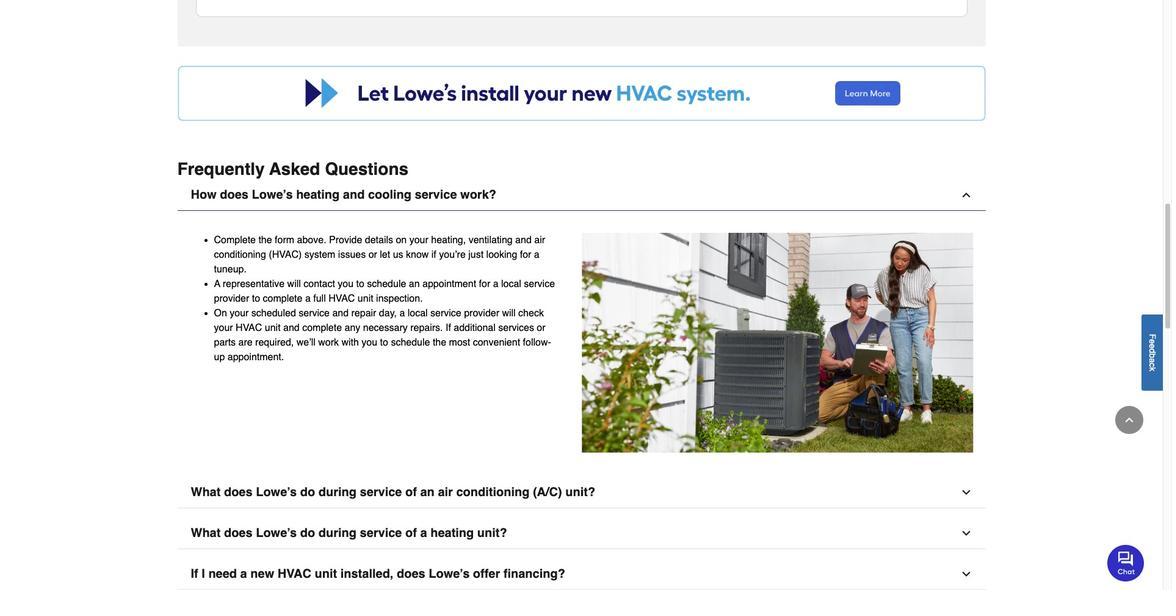 Task type: locate. For each thing, give the bounding box(es) containing it.
you right contact
[[338, 279, 353, 290]]

1 vertical spatial what
[[191, 527, 221, 541]]

your up know
[[409, 235, 428, 246]]

will left contact
[[287, 279, 301, 290]]

chevron down image
[[960, 487, 972, 499], [960, 528, 972, 540]]

of
[[405, 486, 417, 500], [405, 527, 417, 541]]

let
[[380, 249, 390, 260]]

lowe's for how does lowe's heating and cooling service work?
[[252, 188, 293, 202]]

1 horizontal spatial hvac
[[278, 568, 311, 582]]

service up if i need a new hvac unit installed, does lowe's offer financing?
[[360, 527, 402, 541]]

(hvac)
[[269, 249, 302, 260]]

for down just
[[479, 279, 490, 290]]

during inside button
[[318, 527, 356, 541]]

work?
[[460, 188, 496, 202]]

1 vertical spatial conditioning
[[456, 486, 529, 500]]

the
[[258, 235, 272, 246], [433, 337, 446, 348]]

lowe's inside button
[[252, 188, 293, 202]]

with
[[342, 337, 359, 348]]

0 vertical spatial conditioning
[[214, 249, 266, 260]]

service up the what does lowe's do during service of a heating unit?
[[360, 486, 402, 500]]

0 vertical spatial complete
[[263, 293, 302, 304]]

to down 'necessary'
[[380, 337, 388, 348]]

installed,
[[340, 568, 393, 582]]

a down the what does lowe's do during service of an air conditioning (a/c) unit?
[[420, 527, 427, 541]]

2 chevron down image from the top
[[960, 528, 972, 540]]

if inside button
[[191, 568, 198, 582]]

a
[[534, 249, 539, 260], [493, 279, 498, 290], [305, 293, 311, 304], [399, 308, 405, 319], [1148, 358, 1157, 363], [420, 527, 427, 541], [240, 568, 247, 582]]

1 horizontal spatial conditioning
[[456, 486, 529, 500]]

e
[[1148, 339, 1157, 344], [1148, 344, 1157, 349]]

1 horizontal spatial an
[[420, 486, 435, 500]]

1 vertical spatial for
[[479, 279, 490, 290]]

if up most
[[446, 323, 451, 334]]

0 vertical spatial local
[[501, 279, 521, 290]]

service up repairs.
[[430, 308, 461, 319]]

necessary
[[363, 323, 408, 334]]

1 vertical spatial do
[[300, 527, 315, 541]]

2 during from the top
[[318, 527, 356, 541]]

unit? inside what does lowe's do during service of an air conditioning (a/c) unit? button
[[565, 486, 595, 500]]

what does lowe's do during service of an air conditioning (a/c) unit? button
[[177, 478, 986, 509]]

a left the new at the bottom
[[240, 568, 247, 582]]

0 horizontal spatial the
[[258, 235, 272, 246]]

0 horizontal spatial air
[[438, 486, 453, 500]]

just
[[468, 249, 484, 260]]

1 horizontal spatial the
[[433, 337, 446, 348]]

and down questions
[[343, 188, 365, 202]]

1 vertical spatial your
[[230, 308, 249, 319]]

unit? inside 'what does lowe's do during service of a heating unit?' button
[[477, 527, 507, 541]]

on
[[214, 308, 227, 319]]

you
[[338, 279, 353, 290], [362, 337, 377, 348]]

for right 'looking'
[[520, 249, 531, 260]]

unit
[[358, 293, 373, 304], [265, 323, 281, 334], [315, 568, 337, 582]]

1 vertical spatial unit?
[[477, 527, 507, 541]]

0 vertical spatial of
[[405, 486, 417, 500]]

1 do from the top
[[300, 486, 315, 500]]

what
[[191, 486, 221, 500], [191, 527, 221, 541]]

1 horizontal spatial if
[[446, 323, 451, 334]]

and up 'looking'
[[515, 235, 532, 246]]

schedule down repairs.
[[391, 337, 430, 348]]

asked
[[269, 159, 320, 179]]

if i need a new hvac unit installed, does lowe's offer financing?
[[191, 568, 565, 582]]

1 vertical spatial an
[[420, 486, 435, 500]]

lowe's inside button
[[256, 486, 297, 500]]

contact
[[304, 279, 335, 290]]

1 horizontal spatial air
[[534, 235, 545, 246]]

1 vertical spatial heating
[[430, 527, 474, 541]]

scheduled
[[251, 308, 296, 319]]

0 vertical spatial air
[[534, 235, 545, 246]]

follow-
[[523, 337, 551, 348]]

during up installed,
[[318, 527, 356, 541]]

1 of from the top
[[405, 486, 417, 500]]

what does lowe's do during service of a heating unit? button
[[177, 519, 986, 550]]

0 vertical spatial schedule
[[367, 279, 406, 290]]

do inside button
[[300, 527, 315, 541]]

local up repairs.
[[408, 308, 428, 319]]

how
[[191, 188, 217, 202]]

2 vertical spatial hvac
[[278, 568, 311, 582]]

1 what from the top
[[191, 486, 221, 500]]

1 vertical spatial the
[[433, 337, 446, 348]]

day,
[[379, 308, 397, 319]]

0 vertical spatial or
[[368, 249, 377, 260]]

repairs.
[[410, 323, 443, 334]]

1 chevron down image from the top
[[960, 487, 972, 499]]

unit? right (a/c)
[[565, 486, 595, 500]]

hvac right the full in the left of the page
[[328, 293, 355, 304]]

local
[[501, 279, 521, 290], [408, 308, 428, 319]]

air
[[534, 235, 545, 246], [438, 486, 453, 500]]

0 vertical spatial an
[[409, 279, 420, 290]]

1 vertical spatial you
[[362, 337, 377, 348]]

2 do from the top
[[300, 527, 315, 541]]

0 horizontal spatial if
[[191, 568, 198, 582]]

do
[[300, 486, 315, 500], [300, 527, 315, 541]]

questions
[[325, 159, 408, 179]]

f e e d b a c k button
[[1141, 315, 1163, 391]]

an inside button
[[420, 486, 435, 500]]

during inside button
[[318, 486, 356, 500]]

1 horizontal spatial to
[[356, 279, 364, 290]]

and inside 'how does lowe's heating and cooling service work?' button
[[343, 188, 365, 202]]

0 vertical spatial what
[[191, 486, 221, 500]]

during up the what does lowe's do during service of a heating unit?
[[318, 486, 356, 500]]

2 horizontal spatial hvac
[[328, 293, 355, 304]]

us
[[393, 249, 403, 260]]

1 horizontal spatial heating
[[430, 527, 474, 541]]

and
[[343, 188, 365, 202], [515, 235, 532, 246], [332, 308, 349, 319], [283, 323, 300, 334]]

conditioning left (a/c)
[[456, 486, 529, 500]]

1 vertical spatial unit
[[265, 323, 281, 334]]

full
[[313, 293, 326, 304]]

complete
[[263, 293, 302, 304], [302, 323, 342, 334]]

0 vertical spatial you
[[338, 279, 353, 290]]

0 horizontal spatial you
[[338, 279, 353, 290]]

2 vertical spatial unit
[[315, 568, 337, 582]]

service
[[415, 188, 457, 202], [524, 279, 555, 290], [299, 308, 330, 319], [430, 308, 461, 319], [360, 486, 402, 500], [360, 527, 402, 541]]

1 vertical spatial or
[[537, 323, 545, 334]]

a up k
[[1148, 358, 1157, 363]]

an
[[409, 279, 420, 290], [420, 486, 435, 500]]

appointment
[[422, 279, 476, 290]]

unit down scheduled
[[265, 323, 281, 334]]

check
[[518, 308, 544, 319]]

frequently asked questions
[[177, 159, 408, 179]]

provider up on in the bottom left of the page
[[214, 293, 249, 304]]

complete up scheduled
[[263, 293, 302, 304]]

1 vertical spatial schedule
[[391, 337, 430, 348]]

i
[[202, 568, 205, 582]]

we'll
[[296, 337, 315, 348]]

2 vertical spatial to
[[380, 337, 388, 348]]

above.
[[297, 235, 326, 246]]

2 what from the top
[[191, 527, 221, 541]]

1 vertical spatial if
[[191, 568, 198, 582]]

to down "representative" at the top
[[252, 293, 260, 304]]

heating down asked
[[296, 188, 340, 202]]

1 vertical spatial chevron down image
[[960, 528, 972, 540]]

0 horizontal spatial for
[[479, 279, 490, 290]]

1 vertical spatial of
[[405, 527, 417, 541]]

service left work?
[[415, 188, 457, 202]]

your up the parts
[[214, 323, 233, 334]]

an inside complete the form above. provide details on your heating, ventilating and air conditioning (hvac) system issues or let us know if you're just looking for a tuneup. a representative will contact you to schedule an appointment for a local service provider to complete a full hvac unit inspection. on your scheduled service and repair day, a local service provider will check your hvac unit and complete any necessary repairs. if additional services or parts are required, we'll work with you to schedule the most convenient follow- up appointment.
[[409, 279, 420, 290]]

heating
[[296, 188, 340, 202], [430, 527, 474, 541]]

to
[[356, 279, 364, 290], [252, 293, 260, 304], [380, 337, 388, 348]]

unit left installed,
[[315, 568, 337, 582]]

e up d
[[1148, 339, 1157, 344]]

conditioning down complete
[[214, 249, 266, 260]]

complete up work
[[302, 323, 342, 334]]

chevron down image for what does lowe's do during service of an air conditioning (a/c) unit?
[[960, 487, 972, 499]]

1 vertical spatial during
[[318, 527, 356, 541]]

1 horizontal spatial for
[[520, 249, 531, 260]]

1 e from the top
[[1148, 339, 1157, 344]]

1 during from the top
[[318, 486, 356, 500]]

does inside button
[[224, 486, 252, 500]]

d
[[1148, 349, 1157, 354]]

heating up offer
[[430, 527, 474, 541]]

unit up repair
[[358, 293, 373, 304]]

1 vertical spatial air
[[438, 486, 453, 500]]

2 horizontal spatial to
[[380, 337, 388, 348]]

form
[[275, 235, 294, 246]]

0 horizontal spatial unit?
[[477, 527, 507, 541]]

unit? up offer
[[477, 527, 507, 541]]

does for what does lowe's do during service of an air conditioning (a/c) unit?
[[224, 486, 252, 500]]

lowe's
[[252, 188, 293, 202], [256, 486, 297, 500], [256, 527, 297, 541], [429, 568, 470, 582]]

1 vertical spatial complete
[[302, 323, 342, 334]]

schedule up "inspection."
[[367, 279, 406, 290]]

what inside button
[[191, 527, 221, 541]]

work
[[318, 337, 339, 348]]

do inside button
[[300, 486, 315, 500]]

how does lowe's heating and cooling service work? button
[[177, 180, 986, 211]]

hvac right the new at the bottom
[[278, 568, 311, 582]]

0 horizontal spatial provider
[[214, 293, 249, 304]]

0 horizontal spatial or
[[368, 249, 377, 260]]

tuneup.
[[214, 264, 247, 275]]

0 vertical spatial your
[[409, 235, 428, 246]]

0 vertical spatial for
[[520, 249, 531, 260]]

of inside button
[[405, 486, 417, 500]]

0 horizontal spatial heating
[[296, 188, 340, 202]]

additional
[[454, 323, 496, 334]]

scroll to top element
[[1115, 407, 1143, 435]]

0 horizontal spatial hvac
[[236, 323, 262, 334]]

service up the check
[[524, 279, 555, 290]]

0 vertical spatial will
[[287, 279, 301, 290]]

service inside 'how does lowe's heating and cooling service work?' button
[[415, 188, 457, 202]]

0 vertical spatial do
[[300, 486, 315, 500]]

issues
[[338, 249, 366, 260]]

or up follow-
[[537, 323, 545, 334]]

does inside button
[[220, 188, 248, 202]]

if
[[431, 249, 436, 260]]

f
[[1148, 334, 1157, 339]]

0 vertical spatial if
[[446, 323, 451, 334]]

chevron down image inside 'what does lowe's do during service of a heating unit?' button
[[960, 528, 972, 540]]

provider
[[214, 293, 249, 304], [464, 308, 499, 319]]

2 of from the top
[[405, 527, 417, 541]]

of for an
[[405, 486, 417, 500]]

0 vertical spatial provider
[[214, 293, 249, 304]]

the down repairs.
[[433, 337, 446, 348]]

will
[[287, 279, 301, 290], [502, 308, 516, 319]]

hvac
[[328, 293, 355, 304], [236, 323, 262, 334], [278, 568, 311, 582]]

0 vertical spatial heating
[[296, 188, 340, 202]]

provider up additional
[[464, 308, 499, 319]]

1 horizontal spatial or
[[537, 323, 545, 334]]

e up b
[[1148, 344, 1157, 349]]

service inside what does lowe's do during service of an air conditioning (a/c) unit? button
[[360, 486, 402, 500]]

to up repair
[[356, 279, 364, 290]]

schedule
[[367, 279, 406, 290], [391, 337, 430, 348]]

1 vertical spatial to
[[252, 293, 260, 304]]

local down 'looking'
[[501, 279, 521, 290]]

unit?
[[565, 486, 595, 500], [477, 527, 507, 541]]

of for a
[[405, 527, 417, 541]]

heating,
[[431, 235, 466, 246]]

representative
[[223, 279, 285, 290]]

chevron down image
[[960, 569, 972, 581]]

will up the services on the bottom left of the page
[[502, 308, 516, 319]]

0 horizontal spatial to
[[252, 293, 260, 304]]

0 horizontal spatial an
[[409, 279, 420, 290]]

conditioning inside complete the form above. provide details on your heating, ventilating and air conditioning (hvac) system issues or let us know if you're just looking for a tuneup. a representative will contact you to schedule an appointment for a local service provider to complete a full hvac unit inspection. on your scheduled service and repair day, a local service provider will check your hvac unit and complete any necessary repairs. if additional services or parts are required, we'll work with you to schedule the most convenient follow- up appointment.
[[214, 249, 266, 260]]

hvac up are
[[236, 323, 262, 334]]

what inside button
[[191, 486, 221, 500]]

a lowe's project specialist going over paperwork with a female customer standing by an h v a c unit. image
[[581, 233, 973, 453]]

1 horizontal spatial provider
[[464, 308, 499, 319]]

the left form
[[258, 235, 272, 246]]

1 horizontal spatial unit
[[315, 568, 337, 582]]

your right on in the bottom left of the page
[[230, 308, 249, 319]]

or
[[368, 249, 377, 260], [537, 323, 545, 334]]

0 vertical spatial chevron down image
[[960, 487, 972, 499]]

you right with
[[362, 337, 377, 348]]

required,
[[255, 337, 294, 348]]

0 vertical spatial hvac
[[328, 293, 355, 304]]

conditioning
[[214, 249, 266, 260], [456, 486, 529, 500]]

1 vertical spatial will
[[502, 308, 516, 319]]

if
[[446, 323, 451, 334], [191, 568, 198, 582]]

1 vertical spatial local
[[408, 308, 428, 319]]

0 vertical spatial during
[[318, 486, 356, 500]]

your
[[409, 235, 428, 246], [230, 308, 249, 319], [214, 323, 233, 334]]

0 vertical spatial unit?
[[565, 486, 595, 500]]

services
[[498, 323, 534, 334]]

0 horizontal spatial conditioning
[[214, 249, 266, 260]]

during
[[318, 486, 356, 500], [318, 527, 356, 541]]

complete the form above. provide details on your heating, ventilating and air conditioning (hvac) system issues or let us know if you're just looking for a tuneup. a representative will contact you to schedule an appointment for a local service provider to complete a full hvac unit inspection. on your scheduled service and repair day, a local service provider will check your hvac unit and complete any necessary repairs. if additional services or parts are required, we'll work with you to schedule the most convenient follow- up appointment.
[[214, 235, 555, 363]]

or left let
[[368, 249, 377, 260]]

chevron down image inside what does lowe's do during service of an air conditioning (a/c) unit? button
[[960, 487, 972, 499]]

if i need a new hvac unit installed, does lowe's offer financing? button
[[177, 560, 986, 591]]

of inside button
[[405, 527, 417, 541]]

and up "we'll" on the left bottom of the page
[[283, 323, 300, 334]]

1 horizontal spatial unit?
[[565, 486, 595, 500]]

2 horizontal spatial unit
[[358, 293, 373, 304]]

know
[[406, 249, 429, 260]]

does
[[220, 188, 248, 202], [224, 486, 252, 500], [224, 527, 252, 541], [397, 568, 425, 582]]

if left i
[[191, 568, 198, 582]]



Task type: vqa. For each thing, say whether or not it's contained in the screenshot.
Outdoor
no



Task type: describe. For each thing, give the bounding box(es) containing it.
provide
[[329, 235, 362, 246]]

chevron down image for what does lowe's do during service of a heating unit?
[[960, 528, 972, 540]]

most
[[449, 337, 470, 348]]

are
[[238, 337, 252, 348]]

1 vertical spatial hvac
[[236, 323, 262, 334]]

2 e from the top
[[1148, 344, 1157, 349]]

air inside button
[[438, 486, 453, 500]]

chevron up image
[[960, 189, 972, 201]]

lowe's for what does lowe's do during service of an air conditioning (a/c) unit?
[[256, 486, 297, 500]]

and up the any
[[332, 308, 349, 319]]

k
[[1148, 367, 1157, 372]]

inspection.
[[376, 293, 423, 304]]

what for what does lowe's do during service of a heating unit?
[[191, 527, 221, 541]]

looking
[[486, 249, 517, 260]]

appointment.
[[228, 352, 284, 363]]

details
[[365, 235, 393, 246]]

0 vertical spatial unit
[[358, 293, 373, 304]]

how does lowe's heating and cooling service work?
[[191, 188, 496, 202]]

does for what does lowe's do during service of a heating unit?
[[224, 527, 252, 541]]

2 vertical spatial your
[[214, 323, 233, 334]]

convenient
[[473, 337, 520, 348]]

heating inside button
[[430, 527, 474, 541]]

frequently
[[177, 159, 265, 179]]

hvac inside button
[[278, 568, 311, 582]]

air inside complete the form above. provide details on your heating, ventilating and air conditioning (hvac) system issues or let us know if you're just looking for a tuneup. a representative will contact you to schedule an appointment for a local service provider to complete a full hvac unit inspection. on your scheduled service and repair day, a local service provider will check your hvac unit and complete any necessary repairs. if additional services or parts are required, we'll work with you to schedule the most convenient follow- up appointment.
[[534, 235, 545, 246]]

new
[[250, 568, 274, 582]]

do for an
[[300, 486, 315, 500]]

repair
[[351, 308, 376, 319]]

(a/c)
[[533, 486, 562, 500]]

what for what does lowe's do during service of an air conditioning (a/c) unit?
[[191, 486, 221, 500]]

c
[[1148, 363, 1157, 367]]

1 horizontal spatial you
[[362, 337, 377, 348]]

any
[[345, 323, 360, 334]]

chevron up image
[[1123, 414, 1135, 427]]

what does lowe's do during service of a heating unit?
[[191, 527, 507, 541]]

service down the full in the left of the page
[[299, 308, 330, 319]]

does for how does lowe's heating and cooling service work?
[[220, 188, 248, 202]]

0 horizontal spatial unit
[[265, 323, 281, 334]]

1 horizontal spatial local
[[501, 279, 521, 290]]

what does lowe's do during service of an air conditioning (a/c) unit?
[[191, 486, 595, 500]]

1 horizontal spatial will
[[502, 308, 516, 319]]

heating inside button
[[296, 188, 340, 202]]

lowe's for what does lowe's do during service of a heating unit?
[[256, 527, 297, 541]]

1 vertical spatial provider
[[464, 308, 499, 319]]

during for a
[[318, 527, 356, 541]]

do for a
[[300, 527, 315, 541]]

up
[[214, 352, 225, 363]]

conditioning inside button
[[456, 486, 529, 500]]

parts
[[214, 337, 236, 348]]

chat invite button image
[[1107, 545, 1145, 582]]

unit inside button
[[315, 568, 337, 582]]

let lowe's install your new h v a c system. learn more. image
[[177, 66, 986, 121]]

b
[[1148, 354, 1157, 358]]

a
[[214, 279, 220, 290]]

0 horizontal spatial local
[[408, 308, 428, 319]]

financing?
[[503, 568, 565, 582]]

offer
[[473, 568, 500, 582]]

a right 'looking'
[[534, 249, 539, 260]]

0 vertical spatial to
[[356, 279, 364, 290]]

cooling
[[368, 188, 411, 202]]

0 vertical spatial the
[[258, 235, 272, 246]]

if inside complete the form above. provide details on your heating, ventilating and air conditioning (hvac) system issues or let us know if you're just looking for a tuneup. a representative will contact you to schedule an appointment for a local service provider to complete a full hvac unit inspection. on your scheduled service and repair day, a local service provider will check your hvac unit and complete any necessary repairs. if additional services or parts are required, we'll work with you to schedule the most convenient follow- up appointment.
[[446, 323, 451, 334]]

ventilating
[[469, 235, 513, 246]]

a down 'looking'
[[493, 279, 498, 290]]

on
[[396, 235, 407, 246]]

service inside 'what does lowe's do during service of a heating unit?' button
[[360, 527, 402, 541]]

f e e d b a c k
[[1148, 334, 1157, 372]]

you're
[[439, 249, 466, 260]]

a right day,
[[399, 308, 405, 319]]

system
[[304, 249, 335, 260]]

0 horizontal spatial will
[[287, 279, 301, 290]]

need
[[208, 568, 237, 582]]

complete
[[214, 235, 256, 246]]

a left the full in the left of the page
[[305, 293, 311, 304]]

during for an
[[318, 486, 356, 500]]



